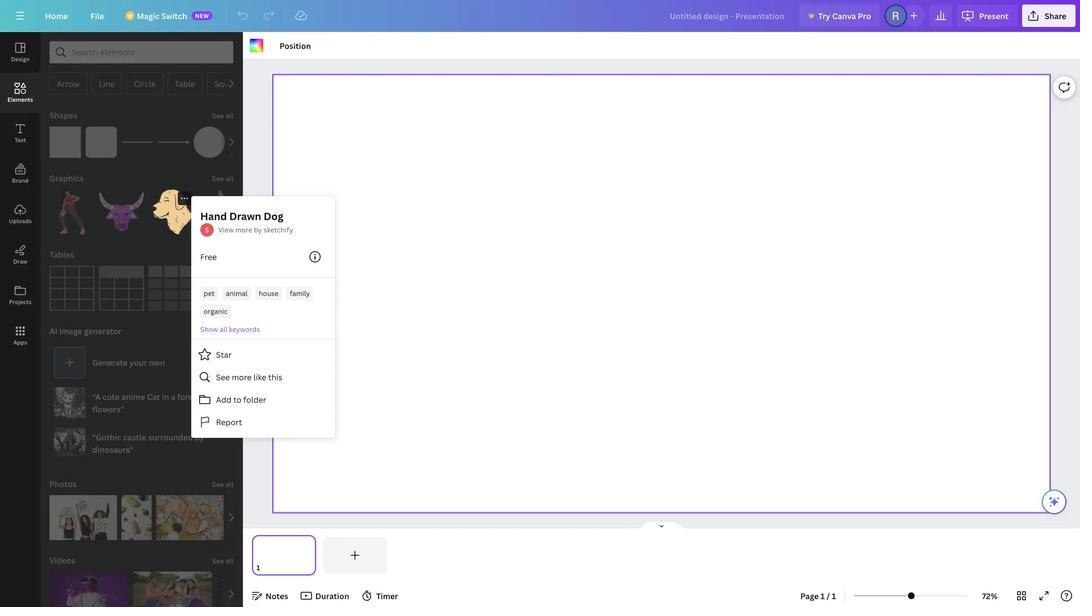 Task type: vqa. For each thing, say whether or not it's contained in the screenshot.
Search "search box"
no



Task type: locate. For each thing, give the bounding box(es) containing it.
circle
[[134, 78, 156, 89]]

see all up person eating indian takeaway food image
[[212, 480, 233, 489]]

more inside 'button'
[[232, 372, 252, 383]]

home link
[[36, 5, 77, 27]]

1 see all button from the top
[[211, 104, 235, 127]]

show all keywords button
[[200, 323, 260, 335]]

animal button
[[222, 287, 251, 300]]

add this table to the canvas image
[[50, 266, 95, 311], [99, 266, 144, 311], [149, 266, 194, 311], [198, 266, 243, 311]]

see all button for graphics
[[211, 167, 235, 190]]

more
[[235, 225, 252, 235], [232, 372, 252, 383]]

see all up white circle shape image
[[212, 111, 233, 120]]

flowers"
[[92, 404, 124, 415]]

hide image
[[242, 293, 250, 347]]

Search elements search field
[[72, 42, 211, 63]]

hand drawn dog link
[[200, 210, 283, 223]]

free button
[[200, 252, 217, 262]]

see all up wild pattern like hand gesture image
[[212, 174, 233, 183]]

see up wild pattern like hand gesture image
[[212, 174, 224, 183]]

2 see all from the top
[[212, 174, 233, 183]]

see up person eating indian takeaway food image
[[212, 480, 224, 489]]

shapes button
[[48, 104, 78, 127]]

home
[[45, 10, 68, 21]]

all for videos
[[226, 557, 233, 566]]

1 right "/"
[[832, 591, 836, 602]]

by
[[254, 225, 262, 235], [195, 432, 204, 443]]

1 left "/"
[[821, 591, 825, 602]]

text
[[15, 136, 26, 144]]

all for shapes
[[226, 111, 233, 120]]

pro
[[858, 10, 871, 21]]

draw button
[[0, 235, 41, 275]]

0 horizontal spatial add this line to the canvas image
[[122, 127, 153, 158]]

see up white circle shape image
[[212, 111, 224, 120]]

report
[[216, 417, 242, 428]]

star
[[216, 349, 232, 360]]

see all button
[[211, 104, 235, 127], [211, 167, 235, 190], [211, 244, 235, 266], [211, 473, 235, 496], [211, 550, 235, 572]]

5 see all from the top
[[212, 557, 233, 566]]

line
[[99, 78, 115, 89]]

see up add
[[216, 372, 230, 383]]

0 horizontal spatial 1
[[821, 591, 825, 602]]

castle
[[123, 432, 146, 443]]

5 see all button from the top
[[211, 550, 235, 572]]

add this line to the canvas image
[[122, 127, 153, 158], [158, 127, 189, 158]]

main menu bar
[[0, 0, 1080, 32]]

cat
[[147, 392, 160, 402]]

see left page title text field
[[212, 557, 224, 566]]

all right show
[[220, 325, 227, 334]]

report button
[[191, 411, 335, 434]]

see all button for videos
[[211, 550, 235, 572]]

by down drawn
[[254, 225, 262, 235]]

arrow button
[[50, 73, 87, 95]]

all left page title text field
[[226, 557, 233, 566]]

2 1 from the left
[[832, 591, 836, 602]]

4 see all from the top
[[212, 480, 233, 489]]

a
[[171, 392, 175, 402]]

0 horizontal spatial by
[[195, 432, 204, 443]]

3 add this table to the canvas image from the left
[[149, 266, 194, 311]]

magic
[[137, 10, 159, 21]]

duration button
[[297, 587, 354, 605]]

3 see all button from the top
[[211, 244, 235, 266]]

1 vertical spatial more
[[232, 372, 252, 383]]

videos
[[50, 555, 75, 566]]

add this line to the canvas image left white circle shape image
[[158, 127, 189, 158]]

projects
[[9, 298, 32, 306]]

see all button for shapes
[[211, 104, 235, 127]]

dinosaurs"
[[92, 445, 133, 455]]

projects button
[[0, 275, 41, 316]]

1 horizontal spatial by
[[254, 225, 262, 235]]

forest
[[177, 392, 200, 402]]

more inside button
[[235, 225, 252, 235]]

see all
[[212, 111, 233, 120], [212, 174, 233, 183], [212, 251, 233, 260], [212, 480, 233, 489], [212, 557, 233, 566]]

by right surrounded
[[195, 432, 204, 443]]

family button
[[286, 287, 313, 300]]

generate your own
[[92, 357, 165, 368]]

notes button
[[248, 587, 293, 605]]

all up parks and loving sisters laying on blanket at a park image
[[226, 480, 233, 489]]

add this line to the canvas image right "rounded square" "image"
[[122, 127, 153, 158]]

1 vertical spatial by
[[195, 432, 204, 443]]

hand drawn dog image
[[149, 190, 194, 235]]

organic
[[204, 307, 228, 316]]

more left like
[[232, 372, 252, 383]]

2 add this line to the canvas image from the left
[[158, 127, 189, 158]]

more down drawn
[[235, 225, 252, 235]]

present
[[979, 10, 1009, 21]]

anime
[[121, 392, 145, 402]]

see for tables
[[212, 251, 224, 260]]

group
[[149, 190, 194, 235], [50, 572, 128, 608], [133, 572, 212, 608], [216, 572, 295, 608]]

design
[[11, 55, 30, 63]]

1 horizontal spatial add this line to the canvas image
[[158, 127, 189, 158]]

all
[[226, 111, 233, 120], [226, 174, 233, 183], [226, 251, 233, 260], [220, 325, 227, 334], [226, 480, 233, 489], [226, 557, 233, 566]]

see all down view
[[212, 251, 233, 260]]

all right free button in the left of the page
[[226, 251, 233, 260]]

pet button
[[200, 287, 218, 300]]

all up wild pattern like hand gesture image
[[226, 174, 233, 183]]

shapes
[[50, 110, 77, 121]]

detailed colorful year of the ox floral bull head image
[[99, 190, 144, 235]]

image
[[59, 326, 82, 337]]

1 horizontal spatial 1
[[832, 591, 836, 602]]

pet
[[204, 289, 215, 298]]

apps button
[[0, 316, 41, 356]]

hand drawn dog
[[200, 210, 283, 223]]

"a
[[92, 392, 101, 402]]

design button
[[0, 32, 41, 73]]

present button
[[957, 5, 1018, 27]]

file
[[90, 10, 104, 21]]

1 see all from the top
[[212, 111, 233, 120]]

this
[[268, 372, 282, 383]]

page
[[800, 591, 819, 602]]

0 vertical spatial by
[[254, 225, 262, 235]]

#ffffff image
[[250, 39, 263, 52]]

share
[[1045, 10, 1067, 21]]

see all for graphics
[[212, 174, 233, 183]]

4 see all button from the top
[[211, 473, 235, 496]]

see down view
[[212, 251, 224, 260]]

cute
[[103, 392, 120, 402]]

generator
[[84, 326, 122, 337]]

drawn
[[229, 210, 261, 223]]

your
[[130, 357, 147, 368]]

hide pages image
[[635, 521, 689, 530]]

try canva pro
[[818, 10, 871, 21]]

0 vertical spatial more
[[235, 225, 252, 235]]

see for photos
[[212, 480, 224, 489]]

2 add this table to the canvas image from the left
[[99, 266, 144, 311]]

free
[[200, 252, 217, 262]]

sketchify element
[[200, 223, 214, 237]]

all up triangle up image
[[226, 111, 233, 120]]

see all left page title text field
[[212, 557, 233, 566]]

Page title text field
[[265, 563, 269, 574]]

canva
[[832, 10, 856, 21]]

show all keywords
[[200, 325, 260, 334]]

house button
[[255, 287, 282, 300]]

2 see all button from the top
[[211, 167, 235, 190]]

3 see all from the top
[[212, 251, 233, 260]]

see
[[212, 111, 224, 120], [212, 174, 224, 183], [212, 251, 224, 260], [216, 372, 230, 383], [212, 480, 224, 489], [212, 557, 224, 566]]

see all button for photos
[[211, 473, 235, 496]]



Task type: describe. For each thing, give the bounding box(es) containing it.
to
[[233, 394, 241, 405]]

in
[[162, 392, 169, 402]]

dog
[[264, 210, 283, 223]]

brand
[[12, 177, 29, 184]]

see more like this
[[216, 372, 282, 383]]

canva assistant image
[[1047, 496, 1061, 509]]

table button
[[168, 73, 203, 95]]

folder
[[243, 394, 266, 405]]

family
[[290, 289, 310, 298]]

graphics button
[[48, 167, 85, 190]]

more for by
[[235, 225, 252, 235]]

try canva pro button
[[799, 5, 880, 27]]

view more by sketchify button
[[218, 224, 293, 236]]

wild pattern like hand gesture image
[[198, 190, 243, 235]]

house
[[259, 289, 279, 298]]

see inside 'button'
[[216, 372, 230, 383]]

draw
[[13, 258, 27, 265]]

1 1 from the left
[[821, 591, 825, 602]]

animal
[[226, 289, 248, 298]]

all for graphics
[[226, 174, 233, 183]]

like
[[254, 372, 266, 383]]

arrow
[[57, 78, 80, 89]]

notes
[[266, 591, 288, 602]]

1 add this table to the canvas image from the left
[[50, 266, 95, 311]]

"gothic castle surrounded by dinosaurs"
[[92, 432, 204, 455]]

person eating indian takeaway food image
[[156, 496, 223, 541]]

see for shapes
[[212, 111, 224, 120]]

hand
[[200, 210, 227, 223]]

more for like
[[232, 372, 252, 383]]

see all for tables
[[212, 251, 233, 260]]

see all button for tables
[[211, 244, 235, 266]]

elements button
[[0, 73, 41, 113]]

square button
[[207, 73, 248, 95]]

see for videos
[[212, 557, 224, 566]]

tables button
[[48, 244, 75, 266]]

by inside button
[[254, 225, 262, 235]]

file button
[[81, 5, 113, 27]]

square image
[[50, 127, 81, 158]]

duration
[[315, 591, 349, 602]]

position button
[[275, 37, 315, 55]]

women protesting together image
[[50, 496, 117, 541]]

view more by sketchify
[[218, 225, 293, 235]]

white circle shape image
[[194, 127, 225, 158]]

new
[[195, 12, 209, 19]]

photos
[[50, 479, 77, 490]]

see all for videos
[[212, 557, 233, 566]]

all inside "button"
[[220, 325, 227, 334]]

photos button
[[48, 473, 78, 496]]

ai image generator
[[50, 326, 122, 337]]

star button
[[191, 344, 335, 366]]

uploads button
[[0, 194, 41, 235]]

72%
[[982, 591, 997, 602]]

square
[[214, 78, 241, 89]]

assortment of fruits and vegetables image
[[121, 496, 151, 541]]

"a cute anime cat in a forest with flowers"
[[92, 392, 219, 415]]

triangle up image
[[230, 127, 261, 158]]

generate
[[92, 357, 128, 368]]

add to folder button
[[191, 389, 335, 411]]

parks and loving sisters laying on blanket at a park image
[[228, 496, 295, 541]]

keywords
[[229, 325, 260, 334]]

graphics
[[50, 173, 84, 184]]

by inside "gothic castle surrounded by dinosaurs"
[[195, 432, 204, 443]]

position
[[280, 40, 311, 51]]

4 add this table to the canvas image from the left
[[198, 266, 243, 311]]

circle button
[[126, 73, 163, 95]]

apps
[[13, 339, 27, 346]]

woman with kettlebell illustration image
[[50, 190, 95, 235]]

show
[[200, 325, 218, 334]]

all for photos
[[226, 480, 233, 489]]

tables
[[50, 249, 74, 260]]

timer button
[[358, 587, 403, 605]]

videos button
[[48, 550, 77, 572]]

all for tables
[[226, 251, 233, 260]]

sketchify image
[[200, 223, 214, 237]]

magic switch
[[137, 10, 187, 21]]

see all for photos
[[212, 480, 233, 489]]

ai
[[50, 326, 57, 337]]

try
[[818, 10, 830, 21]]

/
[[827, 591, 830, 602]]

72% button
[[972, 587, 1008, 605]]

uploads
[[9, 217, 32, 225]]

Design title text field
[[661, 5, 795, 27]]

surrounded
[[148, 432, 193, 443]]

share button
[[1022, 5, 1076, 27]]

line button
[[91, 73, 122, 95]]

see all for shapes
[[212, 111, 233, 120]]

elements
[[7, 96, 33, 103]]

text button
[[0, 113, 41, 154]]

see for graphics
[[212, 174, 224, 183]]

page 1 image
[[252, 538, 316, 574]]

page 1 / 1
[[800, 591, 836, 602]]

1 add this line to the canvas image from the left
[[122, 127, 153, 158]]

see more like this button
[[191, 366, 335, 389]]

"gothic
[[92, 432, 121, 443]]

rounded square image
[[86, 127, 117, 158]]

view
[[218, 225, 234, 235]]

timer
[[376, 591, 398, 602]]

table
[[175, 78, 195, 89]]

side panel tab list
[[0, 32, 41, 356]]

organic button
[[200, 305, 231, 318]]



